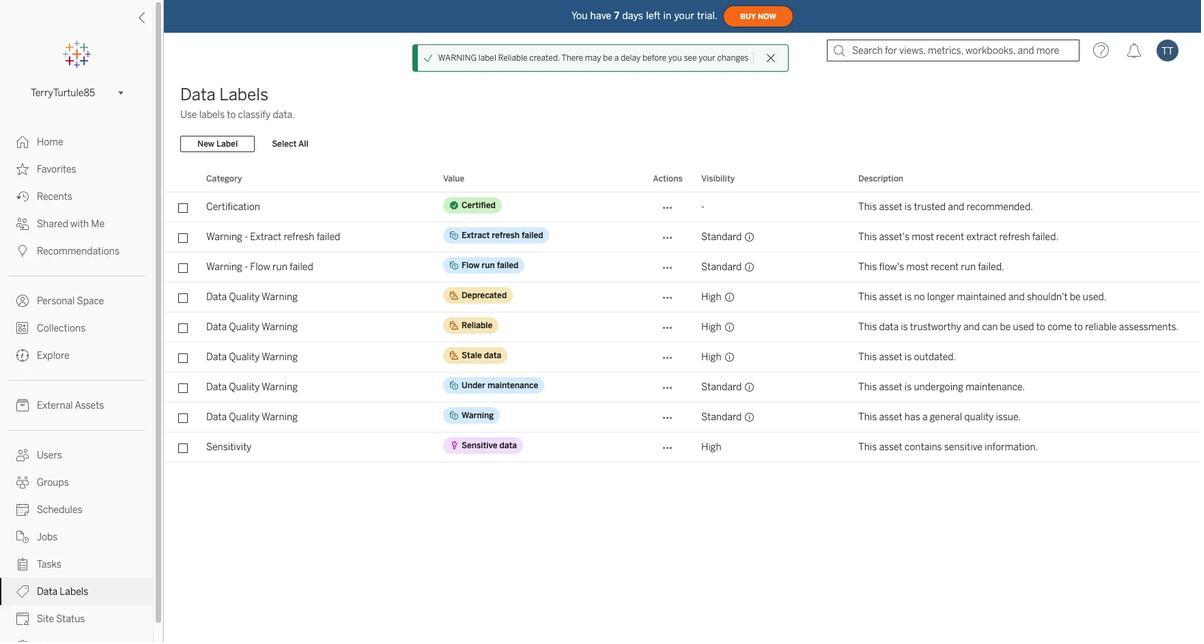 Task type: describe. For each thing, give the bounding box(es) containing it.
asset for a
[[879, 412, 903, 423]]

4 row from the top
[[164, 283, 1201, 313]]

asset for undergoing
[[879, 382, 903, 393]]

can
[[982, 322, 998, 333]]

data labels
[[37, 587, 88, 598]]

tasks
[[37, 559, 61, 571]]

data quality warning for maintained
[[206, 292, 298, 303]]

longer
[[927, 292, 955, 303]]

1 vertical spatial failed.
[[978, 262, 1005, 273]]

category
[[206, 174, 242, 184]]

navigation panel element
[[0, 41, 153, 643]]

days
[[622, 10, 643, 22]]

you have 7 days left in your trial.
[[572, 10, 718, 22]]

recents link
[[0, 183, 153, 210]]

changes
[[718, 53, 749, 63]]

data labels use labels to classify data.
[[180, 85, 295, 121]]

data quality warning for quality
[[206, 412, 298, 423]]

and for can
[[964, 322, 980, 333]]

4 high from the top
[[701, 442, 722, 454]]

high for this asset is outdated.
[[701, 352, 722, 363]]

come
[[1048, 322, 1072, 333]]

most for flow's
[[907, 262, 929, 273]]

personal space
[[37, 296, 104, 307]]

is for outdated.
[[905, 352, 912, 363]]

0 horizontal spatial flow
[[250, 262, 270, 273]]

recommended.
[[967, 201, 1033, 213]]

used.
[[1083, 292, 1107, 303]]

5 row from the top
[[164, 313, 1201, 343]]

this for this asset is trusted and recommended.
[[859, 201, 877, 213]]

row containing sensitivity
[[164, 433, 1201, 463]]

buy
[[740, 12, 756, 21]]

row containing warning - extract refresh failed
[[164, 223, 1201, 253]]

recents
[[37, 191, 72, 203]]

outdated.
[[914, 352, 956, 363]]

actions
[[653, 174, 683, 184]]

has
[[905, 412, 921, 423]]

home
[[37, 137, 63, 148]]

sensitive data
[[462, 441, 517, 451]]

new
[[197, 139, 214, 149]]

schedules link
[[0, 497, 153, 524]]

2 horizontal spatial refresh
[[1000, 232, 1030, 243]]

a inside row
[[923, 412, 928, 423]]

use
[[180, 109, 197, 121]]

me
[[91, 219, 105, 230]]

favorites link
[[0, 156, 153, 183]]

select all
[[272, 139, 309, 149]]

trial.
[[697, 10, 718, 22]]

groups
[[37, 477, 69, 489]]

and for recommended.
[[948, 201, 965, 213]]

data for this
[[879, 322, 899, 333]]

extract
[[967, 232, 997, 243]]

tasks link
[[0, 551, 153, 579]]

this for this asset contains sensitive information.
[[859, 442, 877, 454]]

data for this asset is outdated.
[[206, 352, 227, 363]]

recommendations
[[37, 246, 120, 257]]

warning label reliable created. there may be a delay before you see your changes alert
[[438, 52, 749, 64]]

delay
[[621, 53, 641, 63]]

terryturtule85
[[31, 87, 95, 99]]

jobs
[[37, 532, 58, 544]]

jobs link
[[0, 524, 153, 551]]

0 horizontal spatial extract
[[250, 232, 282, 243]]

standard for this asset has a general quality issue.
[[701, 412, 742, 423]]

stale
[[462, 351, 482, 361]]

space
[[77, 296, 104, 307]]

quality for can
[[229, 322, 260, 333]]

site
[[37, 614, 54, 626]]

asset for outdated.
[[879, 352, 903, 363]]

warning label reliable created. there may be a delay before you see your changes
[[438, 53, 749, 63]]

there
[[562, 53, 583, 63]]

main navigation. press the up and down arrow keys to access links. element
[[0, 128, 153, 643]]

in
[[664, 10, 672, 22]]

information.
[[985, 442, 1038, 454]]

certification
[[206, 201, 260, 213]]

row group containing certification
[[164, 193, 1201, 463]]

data for this asset is undergoing maintenance.
[[206, 382, 227, 393]]

now
[[758, 12, 777, 21]]

undergoing
[[914, 382, 964, 393]]

1 horizontal spatial run
[[482, 261, 495, 270]]

external assets link
[[0, 392, 153, 419]]

flow run failed
[[462, 261, 519, 270]]

asset's
[[879, 232, 910, 243]]

- for warning - extract refresh failed
[[245, 232, 248, 243]]

data for stale
[[484, 351, 502, 361]]

have
[[591, 10, 612, 22]]

maintenance
[[488, 381, 538, 391]]

data inside data labels link
[[37, 587, 57, 598]]

external assets
[[37, 400, 104, 412]]

1 horizontal spatial flow
[[462, 261, 480, 270]]

general
[[930, 412, 962, 423]]

maintained
[[957, 292, 1006, 303]]

collections
[[37, 323, 86, 335]]

1 horizontal spatial to
[[1037, 322, 1046, 333]]

this for this data is trustworthy and can be used to come to reliable assessments.
[[859, 322, 877, 333]]

trustworthy
[[910, 322, 962, 333]]

before
[[643, 53, 667, 63]]

labels for data labels
[[60, 587, 88, 598]]

data quality warning for can
[[206, 322, 298, 333]]

terryturtule85 button
[[25, 85, 128, 101]]

1 horizontal spatial failed.
[[1033, 232, 1059, 243]]

sensitive
[[462, 441, 498, 451]]

status
[[56, 614, 85, 626]]

value
[[443, 174, 465, 184]]

deprecated
[[462, 291, 507, 301]]

under maintenance
[[462, 381, 538, 391]]

recommendations link
[[0, 238, 153, 265]]

external
[[37, 400, 73, 412]]

label
[[217, 139, 238, 149]]

data.
[[273, 109, 295, 121]]

- for warning - flow run failed
[[245, 262, 248, 273]]

warning - extract refresh failed
[[206, 232, 340, 243]]

schedules
[[37, 505, 82, 516]]

explore
[[37, 350, 70, 362]]

data for this asset has a general quality issue.
[[206, 412, 227, 423]]

this for this asset is outdated.
[[859, 352, 877, 363]]

reliable inside alert
[[498, 53, 528, 63]]

site status link
[[0, 606, 153, 633]]

0 vertical spatial -
[[701, 201, 705, 213]]

see
[[684, 53, 697, 63]]

used
[[1013, 322, 1035, 333]]

no
[[914, 292, 925, 303]]

personal space link
[[0, 288, 153, 315]]

4 data quality warning from the top
[[206, 382, 298, 393]]

flow's
[[879, 262, 904, 273]]

favorites
[[37, 164, 76, 176]]

select all button
[[263, 136, 317, 152]]



Task type: locate. For each thing, give the bounding box(es) containing it.
7 row from the top
[[164, 373, 1201, 403]]

0 horizontal spatial failed.
[[978, 262, 1005, 273]]

7 this from the top
[[859, 382, 877, 393]]

run down warning - extract refresh failed
[[273, 262, 287, 273]]

is for trustworthy
[[901, 322, 908, 333]]

sensitive
[[945, 442, 983, 454]]

7
[[614, 10, 620, 22]]

grid containing certification
[[164, 167, 1201, 643]]

1 vertical spatial recent
[[931, 262, 959, 273]]

your right "in"
[[674, 10, 695, 22]]

3 this from the top
[[859, 262, 877, 273]]

buy now button
[[723, 5, 794, 27]]

failed.
[[1033, 232, 1059, 243], [978, 262, 1005, 273]]

this left flow's on the top of the page
[[859, 262, 877, 273]]

labels for data labels use labels to classify data.
[[219, 85, 268, 105]]

1 horizontal spatial be
[[1000, 322, 1011, 333]]

5 this from the top
[[859, 322, 877, 333]]

2 high from the top
[[701, 322, 722, 333]]

9 this from the top
[[859, 442, 877, 454]]

data for sensitive
[[500, 441, 517, 451]]

most right flow's on the top of the page
[[907, 262, 929, 273]]

- down the certification
[[245, 232, 248, 243]]

1 vertical spatial data
[[484, 351, 502, 361]]

your inside alert
[[699, 53, 716, 63]]

assessments.
[[1119, 322, 1179, 333]]

recent
[[936, 232, 964, 243], [931, 262, 959, 273]]

warning
[[438, 53, 477, 63]]

3 quality from the top
[[229, 352, 260, 363]]

6 asset from the top
[[879, 442, 903, 454]]

this for this asset is no longer maintained and shouldn't be used.
[[859, 292, 877, 303]]

reliable right label
[[498, 53, 528, 63]]

this down description
[[859, 201, 877, 213]]

2 horizontal spatial run
[[961, 262, 976, 273]]

sensitivity
[[206, 442, 252, 454]]

explore link
[[0, 342, 153, 370]]

labels inside data labels use labels to classify data.
[[219, 85, 268, 105]]

2 vertical spatial and
[[964, 322, 980, 333]]

users
[[37, 450, 62, 462]]

1 vertical spatial your
[[699, 53, 716, 63]]

1 horizontal spatial a
[[923, 412, 928, 423]]

home link
[[0, 128, 153, 156]]

asset
[[879, 201, 903, 213], [879, 292, 903, 303], [879, 352, 903, 363], [879, 382, 903, 393], [879, 412, 903, 423], [879, 442, 903, 454]]

3 asset from the top
[[879, 352, 903, 363]]

data
[[879, 322, 899, 333], [484, 351, 502, 361], [500, 441, 517, 451]]

is left "outdated."
[[905, 352, 912, 363]]

0 horizontal spatial a
[[614, 53, 619, 63]]

to right used
[[1037, 322, 1046, 333]]

2 row from the top
[[164, 223, 1201, 253]]

most right asset's
[[912, 232, 934, 243]]

standard for this flow's most recent run failed.
[[701, 262, 742, 273]]

0 vertical spatial a
[[614, 53, 619, 63]]

you
[[669, 53, 682, 63]]

to inside data labels use labels to classify data.
[[227, 109, 236, 121]]

data for this data is trustworthy and can be used to come to reliable assessments.
[[206, 322, 227, 333]]

asset for no
[[879, 292, 903, 303]]

asset left contains
[[879, 442, 903, 454]]

- down warning - extract refresh failed
[[245, 262, 248, 273]]

reliable up stale data
[[462, 321, 493, 331]]

3 row from the top
[[164, 253, 1201, 283]]

4 asset from the top
[[879, 382, 903, 393]]

0 horizontal spatial be
[[603, 53, 613, 63]]

shouldn't
[[1027, 292, 1068, 303]]

asset down description
[[879, 201, 903, 213]]

a right has
[[923, 412, 928, 423]]

0 vertical spatial recent
[[936, 232, 964, 243]]

your right see
[[699, 53, 716, 63]]

high for this asset is no longer maintained and shouldn't be used.
[[701, 292, 722, 303]]

5 asset from the top
[[879, 412, 903, 423]]

new label button
[[180, 136, 255, 152]]

1 horizontal spatial refresh
[[492, 231, 520, 240]]

refresh right extract
[[1000, 232, 1030, 243]]

quality for quality
[[229, 412, 260, 423]]

this for this asset has a general quality issue.
[[859, 412, 877, 423]]

data right sensitive
[[500, 441, 517, 451]]

9 row from the top
[[164, 433, 1201, 463]]

and
[[948, 201, 965, 213], [1009, 292, 1025, 303], [964, 322, 980, 333]]

labels up site status link
[[60, 587, 88, 598]]

this asset is outdated.
[[859, 352, 956, 363]]

2 vertical spatial -
[[245, 262, 248, 273]]

failed. up this asset is no longer maintained and shouldn't be used.
[[978, 262, 1005, 273]]

3 standard from the top
[[701, 382, 742, 393]]

0 vertical spatial labels
[[219, 85, 268, 105]]

recent down "this asset is trusted and recommended."
[[936, 232, 964, 243]]

quality for maintained
[[229, 292, 260, 303]]

6 row from the top
[[164, 343, 1201, 373]]

high
[[701, 292, 722, 303], [701, 322, 722, 333], [701, 352, 722, 363], [701, 442, 722, 454]]

-
[[701, 201, 705, 213], [245, 232, 248, 243], [245, 262, 248, 273]]

failed
[[522, 231, 543, 240], [317, 232, 340, 243], [497, 261, 519, 270], [290, 262, 313, 273]]

is up this asset is outdated.
[[901, 322, 908, 333]]

asset for trusted
[[879, 201, 903, 213]]

is down this asset is outdated.
[[905, 382, 912, 393]]

row group
[[164, 193, 1201, 463]]

certified
[[462, 201, 496, 210]]

you
[[572, 10, 588, 22]]

labels inside data labels link
[[60, 587, 88, 598]]

this asset has a general quality issue.
[[859, 412, 1021, 423]]

0 vertical spatial data
[[879, 322, 899, 333]]

0 horizontal spatial reliable
[[462, 321, 493, 331]]

asset left "outdated."
[[879, 352, 903, 363]]

2 quality from the top
[[229, 322, 260, 333]]

be inside alert
[[603, 53, 613, 63]]

2 vertical spatial be
[[1000, 322, 1011, 333]]

select
[[272, 139, 297, 149]]

0 horizontal spatial your
[[674, 10, 695, 22]]

to
[[227, 109, 236, 121], [1037, 322, 1046, 333], [1074, 322, 1083, 333]]

a left delay
[[614, 53, 619, 63]]

0 vertical spatial be
[[603, 53, 613, 63]]

asset for sensitive
[[879, 442, 903, 454]]

new label
[[197, 139, 238, 149]]

may
[[585, 53, 601, 63]]

2 asset from the top
[[879, 292, 903, 303]]

standard for this asset's most recent extract refresh failed.
[[701, 232, 742, 243]]

6 this from the top
[[859, 352, 877, 363]]

left
[[646, 10, 661, 22]]

4 quality from the top
[[229, 382, 260, 393]]

this left "outdated."
[[859, 352, 877, 363]]

this for this asset's most recent extract refresh failed.
[[859, 232, 877, 243]]

1 vertical spatial a
[[923, 412, 928, 423]]

to right labels
[[227, 109, 236, 121]]

1 vertical spatial labels
[[60, 587, 88, 598]]

this left has
[[859, 412, 877, 423]]

asset down this asset is outdated.
[[879, 382, 903, 393]]

extract down certified
[[462, 231, 490, 240]]

is for undergoing
[[905, 382, 912, 393]]

recent up 'longer' in the top right of the page
[[931, 262, 959, 273]]

this left contains
[[859, 442, 877, 454]]

most
[[912, 232, 934, 243], [907, 262, 929, 273]]

data up this asset is outdated.
[[879, 322, 899, 333]]

4 standard from the top
[[701, 412, 742, 423]]

is for no
[[905, 292, 912, 303]]

is
[[905, 201, 912, 213], [905, 292, 912, 303], [901, 322, 908, 333], [905, 352, 912, 363], [905, 382, 912, 393]]

3 data quality warning from the top
[[206, 352, 298, 363]]

this left asset's
[[859, 232, 877, 243]]

collections link
[[0, 315, 153, 342]]

5 quality from the top
[[229, 412, 260, 423]]

2 vertical spatial data
[[500, 441, 517, 451]]

2 horizontal spatial to
[[1074, 322, 1083, 333]]

0 horizontal spatial refresh
[[284, 232, 315, 243]]

asset left no
[[879, 292, 903, 303]]

and left can
[[964, 322, 980, 333]]

this for this asset is undergoing maintenance.
[[859, 382, 877, 393]]

1 vertical spatial and
[[1009, 292, 1025, 303]]

1 standard from the top
[[701, 232, 742, 243]]

failed. down 'recommended.' on the top of page
[[1033, 232, 1059, 243]]

row containing warning - flow run failed
[[164, 253, 1201, 283]]

1 horizontal spatial your
[[699, 53, 716, 63]]

8 row from the top
[[164, 403, 1201, 433]]

and right trusted
[[948, 201, 965, 213]]

a inside alert
[[614, 53, 619, 63]]

assets
[[75, 400, 104, 412]]

this down this asset is outdated.
[[859, 382, 877, 393]]

1 horizontal spatial labels
[[219, 85, 268, 105]]

1 vertical spatial reliable
[[462, 321, 493, 331]]

1 vertical spatial be
[[1070, 292, 1081, 303]]

high for this data is trustworthy and can be used to come to reliable assessments.
[[701, 322, 722, 333]]

1 vertical spatial most
[[907, 262, 929, 273]]

4 this from the top
[[859, 292, 877, 303]]

issue.
[[996, 412, 1021, 423]]

data
[[180, 85, 216, 105], [206, 292, 227, 303], [206, 322, 227, 333], [206, 352, 227, 363], [206, 382, 227, 393], [206, 412, 227, 423], [37, 587, 57, 598]]

warning - flow run failed
[[206, 262, 313, 273]]

be
[[603, 53, 613, 63], [1070, 292, 1081, 303], [1000, 322, 1011, 333]]

label
[[479, 53, 496, 63]]

trusted
[[914, 201, 946, 213]]

this up this asset is outdated.
[[859, 322, 877, 333]]

standard for this asset is undergoing maintenance.
[[701, 382, 742, 393]]

standard
[[701, 232, 742, 243], [701, 262, 742, 273], [701, 382, 742, 393], [701, 412, 742, 423]]

1 this from the top
[[859, 201, 877, 213]]

contains
[[905, 442, 942, 454]]

1 horizontal spatial extract
[[462, 231, 490, 240]]

warning
[[206, 232, 242, 243], [206, 262, 242, 273], [262, 292, 298, 303], [262, 322, 298, 333], [262, 352, 298, 363], [262, 382, 298, 393], [462, 411, 494, 421], [262, 412, 298, 423]]

this asset contains sensitive information.
[[859, 442, 1038, 454]]

be right can
[[1000, 322, 1011, 333]]

this left no
[[859, 292, 877, 303]]

0 horizontal spatial to
[[227, 109, 236, 121]]

recent for run
[[931, 262, 959, 273]]

be for to
[[1000, 322, 1011, 333]]

to right come
[[1074, 322, 1083, 333]]

data quality warning
[[206, 292, 298, 303], [206, 322, 298, 333], [206, 352, 298, 363], [206, 382, 298, 393], [206, 412, 298, 423]]

buy now
[[740, 12, 777, 21]]

visibility
[[701, 174, 735, 184]]

1 high from the top
[[701, 292, 722, 303]]

row containing certification
[[164, 193, 1201, 223]]

8 this from the top
[[859, 412, 877, 423]]

this for this flow's most recent run failed.
[[859, 262, 877, 273]]

refresh up flow run failed
[[492, 231, 520, 240]]

2 standard from the top
[[701, 262, 742, 273]]

shared
[[37, 219, 68, 230]]

grid
[[164, 167, 1201, 643]]

1 vertical spatial -
[[245, 232, 248, 243]]

is for trusted
[[905, 201, 912, 213]]

run up deprecated
[[482, 261, 495, 270]]

most for asset's
[[912, 232, 934, 243]]

2 horizontal spatial be
[[1070, 292, 1081, 303]]

refresh
[[492, 231, 520, 240], [284, 232, 315, 243], [1000, 232, 1030, 243]]

is left no
[[905, 292, 912, 303]]

3 high from the top
[[701, 352, 722, 363]]

users link
[[0, 442, 153, 469]]

1 row from the top
[[164, 193, 1201, 223]]

classify
[[238, 109, 271, 121]]

0 vertical spatial and
[[948, 201, 965, 213]]

0 vertical spatial reliable
[[498, 53, 528, 63]]

be for delay
[[603, 53, 613, 63]]

quality
[[965, 412, 994, 423]]

0 vertical spatial your
[[674, 10, 695, 22]]

1 data quality warning from the top
[[206, 292, 298, 303]]

- down visibility
[[701, 201, 705, 213]]

flow down warning - extract refresh failed
[[250, 262, 270, 273]]

is left trusted
[[905, 201, 912, 213]]

extract up the warning - flow run failed
[[250, 232, 282, 243]]

1 quality from the top
[[229, 292, 260, 303]]

refresh up the warning - flow run failed
[[284, 232, 315, 243]]

row
[[164, 193, 1201, 223], [164, 223, 1201, 253], [164, 253, 1201, 283], [164, 283, 1201, 313], [164, 313, 1201, 343], [164, 343, 1201, 373], [164, 373, 1201, 403], [164, 403, 1201, 433], [164, 433, 1201, 463]]

run down this asset's most recent extract refresh failed.
[[961, 262, 976, 273]]

success image
[[423, 53, 433, 63]]

site status
[[37, 614, 85, 626]]

groups link
[[0, 469, 153, 497]]

labels
[[219, 85, 268, 105], [60, 587, 88, 598]]

recent for extract
[[936, 232, 964, 243]]

0 vertical spatial failed.
[[1033, 232, 1059, 243]]

0 horizontal spatial run
[[273, 262, 287, 273]]

this flow's most recent run failed.
[[859, 262, 1005, 273]]

stale data
[[462, 351, 502, 361]]

labels
[[199, 109, 225, 121]]

1 asset from the top
[[879, 201, 903, 213]]

run
[[482, 261, 495, 270], [273, 262, 287, 273], [961, 262, 976, 273]]

labels up classify
[[219, 85, 268, 105]]

0 horizontal spatial labels
[[60, 587, 88, 598]]

Search for views, metrics, workbooks, and more text field
[[827, 40, 1080, 61]]

5 data quality warning from the top
[[206, 412, 298, 423]]

2 this from the top
[[859, 232, 877, 243]]

reliable
[[1085, 322, 1117, 333]]

data right stale
[[484, 351, 502, 361]]

asset left has
[[879, 412, 903, 423]]

be left used.
[[1070, 292, 1081, 303]]

data for this asset is no longer maintained and shouldn't be used.
[[206, 292, 227, 303]]

be right 'may' in the top of the page
[[603, 53, 613, 63]]

2 data quality warning from the top
[[206, 322, 298, 333]]

data inside data labels use labels to classify data.
[[180, 85, 216, 105]]

flow up deprecated
[[462, 261, 480, 270]]

extract refresh failed
[[462, 231, 543, 240]]

and up this data is trustworthy and can be used to come to reliable assessments.
[[1009, 292, 1025, 303]]

0 vertical spatial most
[[912, 232, 934, 243]]

1 horizontal spatial reliable
[[498, 53, 528, 63]]

with
[[70, 219, 89, 230]]



Task type: vqa. For each thing, say whether or not it's contained in the screenshot.
Size
no



